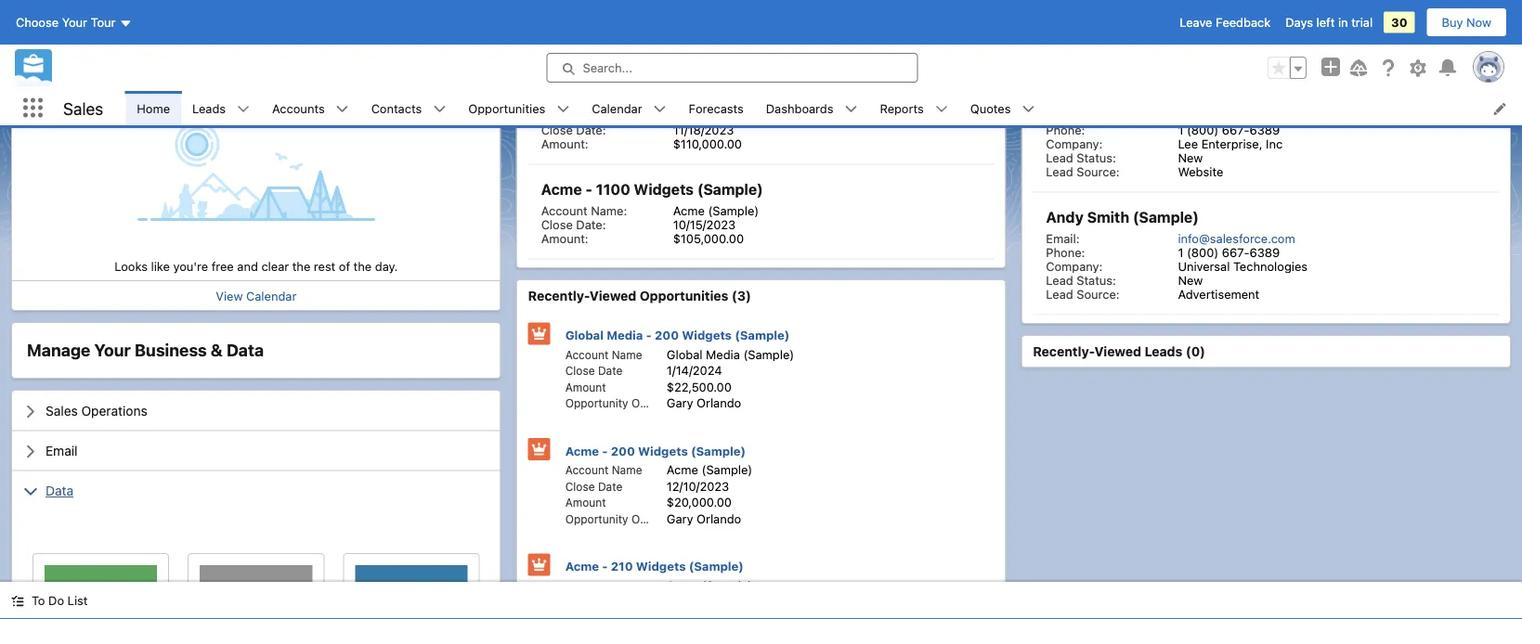 Task type: describe. For each thing, give the bounding box(es) containing it.
standard duplicaterecordset image
[[71, 566, 131, 620]]

opportunities inside list item
[[469, 101, 546, 115]]

sarah loehr (sample) link
[[59, 28, 172, 42]]

inc
[[1266, 137, 1283, 151]]

$105,000.00
[[673, 232, 744, 246]]

home
[[137, 101, 170, 115]]

acme - 1,200 widgets (sample)
[[541, 86, 770, 104]]

quotes
[[971, 101, 1011, 115]]

accounts list item
[[261, 91, 360, 125]]

andy
[[1046, 209, 1084, 227]]

text default image for reports
[[935, 103, 948, 116]]

looks like you're free and clear the rest of the day.
[[115, 260, 398, 274]]

email
[[46, 444, 78, 459]]

text default image for dashboards
[[845, 103, 858, 116]]

by inside 2+ items, sorted by opportunity name link
[[689, 37, 702, 50]]

forecasts link
[[678, 91, 755, 125]]

contacts
[[371, 101, 422, 115]]

lead source: for website
[[1046, 165, 1120, 179]]

(800) for universal
[[1187, 246, 1219, 260]]

and
[[237, 260, 258, 274]]

status: for universal technologies
[[1077, 274, 1117, 288]]

lead status: for advertisement
[[1046, 274, 1117, 288]]

name: for 1,200
[[591, 109, 627, 123]]

of
[[339, 260, 350, 274]]

leave feedback link
[[1180, 15, 1271, 29]]

reports
[[880, 101, 924, 115]]

7/18/2023
[[667, 595, 723, 609]]

text default image for quotes
[[1022, 103, 1035, 116]]

accounts
[[272, 101, 325, 115]]

sales for sales
[[63, 98, 103, 118]]

global media (sample)
[[667, 348, 794, 362]]

email: for universal
[[1046, 232, 1080, 246]]

choose
[[16, 15, 59, 29]]

your for choose
[[62, 15, 87, 29]]

sales operations button
[[12, 392, 500, 431]]

name for acme - 210 widgets (sample)
[[612, 580, 642, 593]]

looks
[[115, 260, 148, 274]]

quotes list item
[[959, 91, 1046, 125]]

universal technologies
[[1178, 260, 1308, 274]]

opportunity owner gary orlando for $22,500.00
[[565, 397, 742, 411]]

today's
[[23, 99, 73, 114]]

1 for universal
[[1178, 246, 1184, 260]]

to do list
[[32, 594, 88, 608]]

view for view all
[[234, 57, 261, 71]]

choose your tour button
[[15, 7, 133, 37]]

list
[[67, 594, 88, 608]]

0 vertical spatial 200
[[655, 329, 679, 343]]

reports link
[[869, 91, 935, 125]]

11/18/2023
[[673, 123, 734, 137]]

text default image for contacts
[[433, 103, 446, 116]]

view calendar
[[216, 289, 297, 303]]

my leads 2+ items, sorted by name
[[1105, 16, 1240, 50]]

leads link
[[181, 91, 237, 125]]

acme - 210 widgets (sample)
[[565, 560, 744, 574]]

email: for lee
[[1046, 109, 1080, 123]]

text default image inside sales operations dropdown button
[[23, 405, 38, 420]]

667- for enterprise,
[[1222, 123, 1250, 137]]

amount for global
[[565, 381, 606, 394]]

info@salesforce.com for enterprise,
[[1178, 109, 1296, 123]]

home link
[[126, 91, 181, 125]]

text default image for leads
[[237, 103, 250, 116]]

sarah
[[59, 28, 89, 41]]

2+ inside my leads 2+ items, sorted by name
[[1105, 37, 1119, 50]]

website
[[1178, 165, 1224, 179]]

email button
[[12, 432, 500, 471]]

smith
[[1087, 209, 1130, 227]]

1 horizontal spatial data
[[227, 341, 264, 361]]

$22,500.00
[[667, 380, 732, 394]]

recently-viewed leads (0)
[[1033, 345, 1206, 360]]

sync up (sample) sarah loehr (sample)
[[59, 10, 172, 41]]

global media - 200 widgets (sample)
[[565, 329, 790, 343]]

acme (sample) for acme - 210 widgets (sample)
[[667, 579, 753, 593]]

new for lee
[[1178, 151, 1203, 165]]

choose your tour
[[16, 15, 116, 29]]

amount for acme
[[565, 497, 606, 510]]

items, inside my leads 2+ items, sorted by name
[[1122, 37, 1154, 50]]

date: for 1100
[[576, 218, 606, 232]]

view all link
[[234, 57, 278, 71]]

source: for advertisement
[[1077, 288, 1120, 301]]

name for acme - 200 widgets (sample)
[[612, 464, 642, 478]]

1 vertical spatial opportunities
[[640, 289, 729, 304]]

leave
[[1180, 15, 1213, 29]]

- for 200
[[602, 445, 608, 458]]

close date: for 1100
[[541, 218, 606, 232]]

2+ items, sorted by opportunity name
[[600, 37, 801, 50]]

- for 1100
[[586, 181, 593, 199]]

manage your business & data
[[27, 341, 264, 361]]

list containing home
[[126, 91, 1523, 125]]

dashboards
[[766, 101, 834, 115]]

view all
[[234, 57, 278, 71]]

account name for 200
[[565, 464, 642, 478]]

close for global media - 200 widgets (sample)
[[565, 365, 595, 378]]

1,200
[[596, 86, 637, 104]]

1 sorted from the left
[[652, 37, 686, 50]]

1 2+ from the left
[[600, 37, 614, 50]]

amount: for acme - 1,200 widgets (sample)
[[541, 137, 589, 151]]

2 lead from the top
[[1046, 165, 1074, 179]]

1 the from the left
[[292, 260, 311, 274]]

media for (sample)
[[706, 348, 740, 362]]

text default image for calendar
[[654, 103, 667, 116]]

(0)
[[1186, 345, 1206, 360]]

tour
[[91, 15, 116, 29]]

dashboards list item
[[755, 91, 869, 125]]

$20,000.00
[[667, 496, 732, 510]]

1 lead from the top
[[1046, 151, 1074, 165]]

- for 210
[[602, 560, 608, 574]]

lee enterprise, inc
[[1178, 137, 1283, 151]]

6389 for enterprise,
[[1250, 123, 1280, 137]]

search...
[[583, 61, 633, 75]]

reports list item
[[869, 91, 959, 125]]

to do list button
[[0, 582, 99, 620]]

1 items, from the left
[[617, 37, 649, 50]]

leads list item
[[181, 91, 261, 125]]

andy smith (sample)
[[1046, 209, 1199, 227]]

sorted inside my leads 2+ items, sorted by name
[[1157, 37, 1191, 50]]

acme - 200 widgets (sample)
[[565, 445, 746, 458]]

(3)
[[732, 289, 751, 304]]

text default image inside email dropdown button
[[23, 445, 38, 460]]

widgets up global media (sample)
[[682, 329, 732, 343]]

trial
[[1352, 15, 1373, 29]]

4 lead from the top
[[1046, 288, 1074, 301]]

close for acme - 1,200 widgets (sample)
[[541, 123, 573, 137]]

1100
[[596, 181, 630, 199]]

opportunities link
[[457, 91, 557, 125]]

data button
[[12, 472, 500, 511]]

phone: for universal technologies
[[1046, 246, 1085, 260]]

source: for website
[[1077, 165, 1120, 179]]

0 horizontal spatial 200
[[611, 445, 635, 458]]

view calendar link
[[216, 289, 297, 303]]

global for global media - 200 widgets (sample)
[[565, 329, 604, 343]]

widgets for 1,200
[[640, 86, 700, 104]]

10/15/2023
[[673, 218, 736, 232]]

opportunity owner gary orlando for $20,000.00
[[565, 512, 742, 526]]

search... button
[[547, 53, 918, 83]]

viewed for leads
[[1095, 345, 1142, 360]]

text default image for accounts
[[336, 103, 349, 116]]

events
[[77, 99, 120, 114]]

lee
[[1178, 137, 1199, 151]]

accounts link
[[261, 91, 336, 125]]

global for global media (sample)
[[667, 348, 703, 362]]

buy now
[[1442, 15, 1492, 29]]

lead source: for advertisement
[[1046, 288, 1120, 301]]

amount: for acme - 1100 widgets (sample)
[[541, 232, 589, 246]]

account for acme - 200 widgets (sample)
[[565, 464, 609, 478]]

company: for universal technologies
[[1046, 260, 1103, 274]]

orlando for $20,000.00
[[697, 512, 742, 526]]

in
[[1339, 15, 1349, 29]]

buy now button
[[1426, 7, 1508, 37]]

sync up (sample) link
[[64, 10, 166, 24]]

media for -
[[607, 329, 643, 343]]

text default image for opportunities
[[557, 103, 570, 116]]

info@salesforce.com for technologies
[[1178, 232, 1296, 246]]

acme (sample) for acme - 1,200 widgets (sample)
[[673, 109, 759, 123]]



Task type: locate. For each thing, give the bounding box(es) containing it.
standard deleteevent image
[[382, 566, 441, 620]]

items,
[[617, 37, 649, 50], [1122, 37, 1154, 50]]

3 close date from the top
[[565, 596, 623, 609]]

2 amount from the top
[[565, 497, 606, 510]]

1 account name from the top
[[565, 349, 642, 362]]

acme (sample)
[[673, 109, 759, 123], [673, 204, 759, 218], [667, 464, 753, 478], [667, 579, 753, 593]]

1 vertical spatial orlando
[[697, 512, 742, 526]]

sales operations
[[46, 404, 147, 419]]

0 vertical spatial email:
[[1046, 109, 1080, 123]]

0 vertical spatial leads
[[1130, 16, 1173, 34]]

6389 up "advertisement"
[[1250, 246, 1280, 260]]

1 status: from the top
[[1077, 151, 1117, 165]]

acme (sample) up $105,000.00 on the left top
[[673, 204, 759, 218]]

widgets
[[640, 86, 700, 104], [634, 181, 694, 199], [682, 329, 732, 343], [638, 445, 688, 458], [636, 560, 686, 574]]

text default image inside reports list item
[[935, 103, 948, 116]]

1 vertical spatial gary
[[667, 512, 693, 526]]

widgets up 11/18/2023
[[640, 86, 700, 104]]

name inside my leads 2+ items, sorted by name
[[1210, 37, 1240, 50]]

0 horizontal spatial the
[[292, 260, 311, 274]]

1 vertical spatial viewed
[[1095, 345, 1142, 360]]

viewed up global media - 200 widgets (sample)
[[590, 289, 637, 304]]

sales
[[63, 98, 103, 118], [46, 404, 78, 419]]

3 date from the top
[[598, 596, 623, 609]]

feedback
[[1216, 15, 1271, 29]]

status:
[[1077, 151, 1117, 165], [1077, 274, 1117, 288]]

1 source: from the top
[[1077, 165, 1120, 179]]

account down recently-viewed opportunities (3) at the left top of the page
[[565, 349, 609, 362]]

name:
[[591, 109, 627, 123], [591, 204, 627, 218]]

1 lead status: from the top
[[1046, 151, 1117, 165]]

acme (sample) for acme - 200 widgets (sample)
[[667, 464, 753, 478]]

by inside my leads 2+ items, sorted by name
[[1194, 37, 1207, 50]]

account for acme - 210 widgets (sample)
[[565, 580, 609, 593]]

2 vertical spatial leads
[[1145, 345, 1183, 360]]

1 amount: from the top
[[541, 137, 589, 151]]

date: for 1,200
[[576, 123, 606, 137]]

account name down 210
[[565, 580, 642, 593]]

days
[[1286, 15, 1314, 29]]

1 account name: from the top
[[541, 109, 627, 123]]

contacts link
[[360, 91, 433, 125]]

1 vertical spatial date
[[598, 481, 623, 494]]

1 horizontal spatial the
[[354, 260, 372, 274]]

your for manage
[[94, 341, 131, 361]]

close date: for 1,200
[[541, 123, 606, 137]]

opportunity inside 2+ items, sorted by opportunity name link
[[705, 37, 768, 50]]

gary down "$20,000.00"
[[667, 512, 693, 526]]

group
[[1268, 57, 1307, 79]]

source:
[[1077, 165, 1120, 179], [1077, 288, 1120, 301]]

0 vertical spatial amount
[[565, 381, 606, 394]]

2 opportunity owner gary orlando from the top
[[565, 512, 742, 526]]

sorted up acme - 1,200 widgets (sample)
[[652, 37, 686, 50]]

1 1 from the top
[[1178, 123, 1184, 137]]

1 vertical spatial owner
[[632, 513, 666, 526]]

1 1 (800) 667-6389 from the top
[[1178, 123, 1280, 137]]

1 (800) from the top
[[1187, 123, 1219, 137]]

quotes link
[[959, 91, 1022, 125]]

0 vertical spatial info@salesforce.com
[[1178, 109, 1296, 123]]

0 vertical spatial 1
[[1178, 123, 1184, 137]]

1 667- from the top
[[1222, 123, 1250, 137]]

text default image
[[237, 103, 250, 116], [433, 103, 446, 116], [557, 103, 570, 116], [654, 103, 667, 116], [23, 445, 38, 460]]

the
[[292, 260, 311, 274], [354, 260, 372, 274]]

1 vertical spatial amount
[[565, 497, 606, 510]]

1 (800) 667-6389 for enterprise,
[[1178, 123, 1280, 137]]

lead source:
[[1046, 165, 1120, 179], [1046, 288, 1120, 301]]

0 vertical spatial phone:
[[1046, 123, 1085, 137]]

1 vertical spatial global
[[667, 348, 703, 362]]

1 vertical spatial info@salesforce.com
[[1178, 232, 1296, 246]]

0 vertical spatial media
[[607, 329, 643, 343]]

0 vertical spatial amount:
[[541, 137, 589, 151]]

enterprise,
[[1202, 137, 1263, 151]]

media down recently-viewed opportunities (3) at the left top of the page
[[607, 329, 643, 343]]

text default image inside leads list item
[[237, 103, 250, 116]]

0 vertical spatial status:
[[1077, 151, 1117, 165]]

name: down 1100
[[591, 204, 627, 218]]

phone: right quotes link
[[1046, 123, 1085, 137]]

text default image right the 1,200 at the left
[[654, 103, 667, 116]]

12/10/2023
[[667, 480, 729, 494]]

1 info@salesforce.com from the top
[[1178, 109, 1296, 123]]

0 vertical spatial 1 (800) 667-6389
[[1178, 123, 1280, 137]]

account for acme - 1,200 widgets (sample)
[[541, 109, 588, 123]]

account name: down 1100
[[541, 204, 627, 218]]

date for -
[[598, 481, 623, 494]]

source: up recently-viewed leads (0) at right
[[1077, 288, 1120, 301]]

account down acme - 210 widgets (sample)
[[565, 580, 609, 593]]

do
[[48, 594, 64, 608]]

account name down recently-viewed opportunities (3) at the left top of the page
[[565, 349, 642, 362]]

text default image left sales operations on the bottom left of the page
[[23, 405, 38, 420]]

2 account name: from the top
[[541, 204, 627, 218]]

items, down my
[[1122, 37, 1154, 50]]

left
[[1317, 15, 1335, 29]]

1 info@salesforce.com link from the top
[[1178, 109, 1296, 123]]

1 vertical spatial sales
[[46, 404, 78, 419]]

1 by from the left
[[689, 37, 702, 50]]

data inside dropdown button
[[46, 484, 73, 499]]

1 orlando from the top
[[697, 397, 742, 411]]

1 vertical spatial 667-
[[1222, 246, 1250, 260]]

opportunity for global media - 200 widgets (sample)
[[565, 398, 629, 411]]

1 vertical spatial source:
[[1077, 288, 1120, 301]]

technologies
[[1234, 260, 1308, 274]]

calendar down clear on the top left
[[246, 289, 297, 303]]

0 vertical spatial data
[[227, 341, 264, 361]]

(sample)
[[115, 10, 166, 24], [125, 28, 172, 41], [704, 86, 770, 104], [708, 109, 759, 123], [698, 181, 763, 199], [708, 204, 759, 218], [1133, 209, 1199, 227], [735, 329, 790, 343], [744, 348, 794, 362], [691, 445, 746, 458], [702, 464, 753, 478], [689, 560, 744, 574], [702, 579, 753, 593]]

1 vertical spatial email:
[[1046, 232, 1080, 246]]

sales up email
[[46, 404, 78, 419]]

close date down 210
[[565, 596, 623, 609]]

&
[[211, 341, 223, 361]]

1 vertical spatial data
[[46, 484, 73, 499]]

lead
[[1046, 151, 1074, 165], [1046, 165, 1074, 179], [1046, 274, 1074, 288], [1046, 288, 1074, 301]]

viewed left (0)
[[1095, 345, 1142, 360]]

leads inside my leads 2+ items, sorted by name
[[1130, 16, 1173, 34]]

opportunity up acme - 200 widgets (sample)
[[565, 398, 629, 411]]

1 vertical spatial (800)
[[1187, 246, 1219, 260]]

email: down andy
[[1046, 232, 1080, 246]]

list
[[126, 91, 1523, 125]]

2 info@salesforce.com link from the top
[[1178, 232, 1296, 246]]

close date for acme
[[565, 481, 623, 494]]

1 owner from the top
[[632, 398, 666, 411]]

2 close date: from the top
[[541, 218, 606, 232]]

up
[[95, 10, 111, 24]]

view left all
[[234, 57, 261, 71]]

1 (800) 667-6389 up "advertisement"
[[1178, 246, 1280, 260]]

1 name: from the top
[[591, 109, 627, 123]]

0 vertical spatial (800)
[[1187, 123, 1219, 137]]

6389
[[1250, 123, 1280, 137], [1250, 246, 1280, 260]]

new
[[1178, 151, 1203, 165], [1178, 274, 1203, 288]]

0 horizontal spatial items,
[[617, 37, 649, 50]]

1 date from the top
[[598, 365, 623, 378]]

1 vertical spatial new
[[1178, 274, 1203, 288]]

0 vertical spatial info@salesforce.com link
[[1178, 109, 1296, 123]]

new for universal
[[1178, 274, 1203, 288]]

recently-viewed opportunities (3)
[[528, 289, 751, 304]]

0 vertical spatial opportunity
[[705, 37, 768, 50]]

leads inside list item
[[192, 101, 226, 115]]

info@salesforce.com up universal technologies
[[1178, 232, 1296, 246]]

text default image inside dashboards 'list item'
[[845, 103, 858, 116]]

by down leave at the right of page
[[1194, 37, 1207, 50]]

text default image left calendar link
[[557, 103, 570, 116]]

opportunity for acme - 200 widgets (sample)
[[565, 513, 629, 526]]

leads right home at left
[[192, 101, 226, 115]]

1 horizontal spatial 200
[[655, 329, 679, 343]]

0 vertical spatial 6389
[[1250, 123, 1280, 137]]

owner up acme - 210 widgets (sample)
[[632, 513, 666, 526]]

2+
[[600, 37, 614, 50], [1105, 37, 1119, 50]]

acme (sample) up $110,000.00
[[673, 109, 759, 123]]

widgets right 1100
[[634, 181, 694, 199]]

0 vertical spatial global
[[565, 329, 604, 343]]

1 horizontal spatial media
[[706, 348, 740, 362]]

1 vertical spatial 6389
[[1250, 246, 1280, 260]]

0 horizontal spatial viewed
[[590, 289, 637, 304]]

0 horizontal spatial data
[[46, 484, 73, 499]]

account for acme - 1100 widgets (sample)
[[541, 204, 588, 218]]

2 orlando from the top
[[697, 512, 742, 526]]

lead status: down andy
[[1046, 274, 1117, 288]]

gary down $22,500.00
[[667, 397, 693, 411]]

1 vertical spatial info@salesforce.com link
[[1178, 232, 1296, 246]]

0 vertical spatial owner
[[632, 398, 666, 411]]

your inside the "choose your tour" popup button
[[62, 15, 87, 29]]

contacts list item
[[360, 91, 457, 125]]

2 by from the left
[[1194, 37, 1207, 50]]

info@salesforce.com link up universal technologies
[[1178, 232, 1296, 246]]

2 2+ from the left
[[1105, 37, 1119, 50]]

owner
[[632, 398, 666, 411], [632, 513, 666, 526]]

sales left home at left
[[63, 98, 103, 118]]

2 close date from the top
[[565, 481, 623, 494]]

account name: down the 1,200 at the left
[[541, 109, 627, 123]]

advertisement
[[1178, 288, 1260, 301]]

phone:
[[1046, 123, 1085, 137], [1046, 246, 1085, 260]]

name down global media - 200 widgets (sample)
[[612, 349, 642, 362]]

6389 for technologies
[[1250, 246, 1280, 260]]

0 vertical spatial opportunity owner gary orlando
[[565, 397, 742, 411]]

2 sorted from the left
[[1157, 37, 1191, 50]]

text default image inside quotes list item
[[1022, 103, 1035, 116]]

1 (800) 667-6389 up website at the top right of page
[[1178, 123, 1280, 137]]

1 vertical spatial status:
[[1077, 274, 1117, 288]]

status: down smith
[[1077, 274, 1117, 288]]

1 vertical spatial date:
[[576, 218, 606, 232]]

0 vertical spatial lead source:
[[1046, 165, 1120, 179]]

sorted
[[652, 37, 686, 50], [1157, 37, 1191, 50]]

0 horizontal spatial by
[[689, 37, 702, 50]]

2 vertical spatial account name
[[565, 580, 642, 593]]

text default image left reports link
[[845, 103, 858, 116]]

to
[[32, 594, 45, 608]]

1 new from the top
[[1178, 151, 1203, 165]]

day.
[[375, 260, 398, 274]]

name down 210
[[612, 580, 642, 593]]

days left in trial
[[1286, 15, 1373, 29]]

date: down the 1,200 at the left
[[576, 123, 606, 137]]

account down acme - 1100 widgets (sample)
[[541, 204, 588, 218]]

1 vertical spatial lead source:
[[1046, 288, 1120, 301]]

2 email: from the top
[[1046, 232, 1080, 246]]

0 horizontal spatial your
[[62, 15, 87, 29]]

2 lead status: from the top
[[1046, 274, 1117, 288]]

2 gary from the top
[[667, 512, 693, 526]]

opportunity owner gary orlando up acme - 200 widgets (sample)
[[565, 397, 742, 411]]

opportunities
[[469, 101, 546, 115], [640, 289, 729, 304]]

close date: down 1100
[[541, 218, 606, 232]]

3 account name from the top
[[565, 580, 642, 593]]

close date: down the 1,200 at the left
[[541, 123, 606, 137]]

you're
[[173, 260, 208, 274]]

text default image inside accounts list item
[[336, 103, 349, 116]]

acme
[[541, 86, 582, 104], [673, 109, 705, 123], [541, 181, 582, 199], [673, 204, 705, 218], [565, 445, 599, 458], [667, 464, 699, 478], [565, 560, 599, 574], [667, 579, 699, 593]]

0 vertical spatial date
[[598, 365, 623, 378]]

2 info@salesforce.com from the top
[[1178, 232, 1296, 246]]

text default image inside to do list button
[[11, 595, 24, 608]]

opportunity up search... button
[[705, 37, 768, 50]]

200
[[655, 329, 679, 343], [611, 445, 635, 458]]

0 vertical spatial gary
[[667, 397, 693, 411]]

my
[[1105, 16, 1127, 34]]

global up 1/14/2024
[[667, 348, 703, 362]]

2 name: from the top
[[591, 204, 627, 218]]

view for view calendar
[[216, 289, 243, 303]]

free
[[212, 260, 234, 274]]

1 email: from the top
[[1046, 109, 1080, 123]]

text default image inside calendar list item
[[654, 103, 667, 116]]

1 vertical spatial name:
[[591, 204, 627, 218]]

manage
[[27, 341, 90, 361]]

calendar list item
[[581, 91, 678, 125]]

1 6389 from the top
[[1250, 123, 1280, 137]]

1 phone: from the top
[[1046, 123, 1085, 137]]

status: up smith
[[1077, 151, 1117, 165]]

acme (sample) for acme - 1100 widgets (sample)
[[673, 204, 759, 218]]

1 vertical spatial leads
[[192, 101, 226, 115]]

global down recently-viewed opportunities (3) at the left top of the page
[[565, 329, 604, 343]]

1 vertical spatial opportunity owner gary orlando
[[565, 512, 742, 526]]

1 close date: from the top
[[541, 123, 606, 137]]

2 status: from the top
[[1077, 274, 1117, 288]]

your right manage
[[94, 341, 131, 361]]

close date down recently-viewed opportunities (3) at the left top of the page
[[565, 365, 623, 378]]

standard file image
[[226, 566, 286, 620]]

account name for -
[[565, 349, 642, 362]]

0 vertical spatial opportunities
[[469, 101, 546, 115]]

by
[[689, 37, 702, 50], [1194, 37, 1207, 50]]

now
[[1467, 15, 1492, 29]]

text default image left to
[[11, 595, 24, 608]]

business
[[135, 341, 207, 361]]

text default image
[[336, 103, 349, 116], [845, 103, 858, 116], [935, 103, 948, 116], [1022, 103, 1035, 116], [23, 405, 38, 420], [11, 595, 24, 608]]

close date down acme - 200 widgets (sample)
[[565, 481, 623, 494]]

orlando
[[697, 397, 742, 411], [697, 512, 742, 526]]

widgets for 210
[[636, 560, 686, 574]]

2 lead source: from the top
[[1046, 288, 1120, 301]]

1 vertical spatial close date
[[565, 481, 623, 494]]

1 horizontal spatial viewed
[[1095, 345, 1142, 360]]

calendar
[[592, 101, 642, 115], [246, 289, 297, 303]]

(800) for lee
[[1187, 123, 1219, 137]]

1 vertical spatial opportunity
[[565, 398, 629, 411]]

info@salesforce.com link for enterprise,
[[1178, 109, 1296, 123]]

0 vertical spatial 667-
[[1222, 123, 1250, 137]]

sales for sales operations
[[46, 404, 78, 419]]

1 vertical spatial recently-
[[1033, 345, 1095, 360]]

667- up "advertisement"
[[1222, 246, 1250, 260]]

2 (800) from the top
[[1187, 246, 1219, 260]]

info@salesforce.com link
[[1178, 109, 1296, 123], [1178, 232, 1296, 246]]

2+ up search...
[[600, 37, 614, 50]]

source: up smith
[[1077, 165, 1120, 179]]

text default image right quotes
[[1022, 103, 1035, 116]]

0 horizontal spatial opportunities
[[469, 101, 546, 115]]

1 horizontal spatial recently-
[[1033, 345, 1095, 360]]

0 vertical spatial source:
[[1077, 165, 1120, 179]]

1 vertical spatial amount:
[[541, 232, 589, 246]]

1 for lee
[[1178, 123, 1184, 137]]

(800)
[[1187, 123, 1219, 137], [1187, 246, 1219, 260]]

1 (800) 667-6389 for technologies
[[1178, 246, 1280, 260]]

amount
[[565, 381, 606, 394], [565, 497, 606, 510]]

2 phone: from the top
[[1046, 246, 1085, 260]]

the left rest
[[292, 260, 311, 274]]

0 horizontal spatial 2+
[[600, 37, 614, 50]]

1 date: from the top
[[576, 123, 606, 137]]

name
[[771, 37, 801, 50], [1210, 37, 1240, 50], [612, 349, 642, 362], [612, 464, 642, 478], [612, 580, 642, 593]]

name: for 1100
[[591, 204, 627, 218]]

name for global media - 200 widgets (sample)
[[612, 349, 642, 362]]

name down leave feedback
[[1210, 37, 1240, 50]]

info@salesforce.com link for technologies
[[1178, 232, 1296, 246]]

clear
[[261, 260, 289, 274]]

orlando down $22,500.00
[[697, 397, 742, 411]]

phone: for lee enterprise, inc
[[1046, 123, 1085, 137]]

widgets for 1100
[[634, 181, 694, 199]]

opportunity owner gary orlando
[[565, 397, 742, 411], [565, 512, 742, 526]]

widgets for 200
[[638, 445, 688, 458]]

opportunity owner gary orlando up acme - 210 widgets (sample)
[[565, 512, 742, 526]]

calendar inside list item
[[592, 101, 642, 115]]

orlando down "$20,000.00"
[[697, 512, 742, 526]]

leads right my
[[1130, 16, 1173, 34]]

account name: for 1100
[[541, 204, 627, 218]]

2 1 from the top
[[1178, 246, 1184, 260]]

2 667- from the top
[[1222, 246, 1250, 260]]

owner for $20,000.00
[[632, 513, 666, 526]]

667- for technologies
[[1222, 246, 1250, 260]]

-
[[586, 86, 593, 104], [586, 181, 593, 199], [646, 329, 652, 343], [602, 445, 608, 458], [602, 560, 608, 574]]

30
[[1392, 15, 1408, 29]]

data right '&'
[[227, 341, 264, 361]]

1 horizontal spatial by
[[1194, 37, 1207, 50]]

sorted down leave at the right of page
[[1157, 37, 1191, 50]]

1 horizontal spatial opportunities
[[640, 289, 729, 304]]

- for 1,200
[[586, 86, 593, 104]]

status: for lee enterprise, inc
[[1077, 151, 1117, 165]]

0 horizontal spatial media
[[607, 329, 643, 343]]

0 vertical spatial lead status:
[[1046, 151, 1117, 165]]

3 lead from the top
[[1046, 274, 1074, 288]]

universal
[[1178, 260, 1230, 274]]

1 vertical spatial your
[[94, 341, 131, 361]]

data down email
[[46, 484, 73, 499]]

account name for 210
[[565, 580, 642, 593]]

667- left inc at the top
[[1222, 123, 1250, 137]]

2 vertical spatial opportunity
[[565, 513, 629, 526]]

0 vertical spatial name:
[[591, 109, 627, 123]]

210
[[611, 560, 633, 574]]

1 opportunity owner gary orlando from the top
[[565, 397, 742, 411]]

like
[[151, 260, 170, 274]]

1/14/2024
[[667, 364, 722, 378]]

calendar down search...
[[592, 101, 642, 115]]

text default image right reports on the right top of the page
[[935, 103, 948, 116]]

date down acme - 200 widgets (sample)
[[598, 481, 623, 494]]

1 vertical spatial 200
[[611, 445, 635, 458]]

1 vertical spatial view
[[216, 289, 243, 303]]

0 horizontal spatial calendar
[[246, 289, 297, 303]]

company: for lee enterprise, inc
[[1046, 137, 1103, 151]]

widgets up 12/10/2023
[[638, 445, 688, 458]]

1 vertical spatial 1
[[1178, 246, 1184, 260]]

owner for $22,500.00
[[632, 398, 666, 411]]

today's events
[[23, 99, 120, 114]]

0 horizontal spatial recently-
[[528, 289, 590, 304]]

loehr
[[92, 28, 122, 41]]

2 source: from the top
[[1077, 288, 1120, 301]]

account
[[541, 109, 588, 123], [541, 204, 588, 218], [565, 349, 609, 362], [565, 464, 609, 478], [565, 580, 609, 593]]

2 vertical spatial close date
[[565, 596, 623, 609]]

opportunities list item
[[457, 91, 581, 125]]

widgets right 210
[[636, 560, 686, 574]]

name: down the 1,200 at the left
[[591, 109, 627, 123]]

1 horizontal spatial sorted
[[1157, 37, 1191, 50]]

1 company: from the top
[[1046, 137, 1103, 151]]

date down 210
[[598, 596, 623, 609]]

2 date from the top
[[598, 481, 623, 494]]

sales inside dropdown button
[[46, 404, 78, 419]]

1 horizontal spatial your
[[94, 341, 131, 361]]

1 horizontal spatial 2+
[[1105, 37, 1119, 50]]

dashboards link
[[755, 91, 845, 125]]

info@salesforce.com link up "enterprise,"
[[1178, 109, 1296, 123]]

1 vertical spatial close date:
[[541, 218, 606, 232]]

2 6389 from the top
[[1250, 246, 1280, 260]]

1 vertical spatial account name:
[[541, 204, 627, 218]]

gary for $22,500.00
[[667, 397, 693, 411]]

media up 1/14/2024
[[706, 348, 740, 362]]

1 lead source: from the top
[[1046, 165, 1120, 179]]

new up (0)
[[1178, 274, 1203, 288]]

2 owner from the top
[[632, 513, 666, 526]]

text default image right contacts
[[433, 103, 446, 116]]

recently- for recently-viewed leads (0)
[[1033, 345, 1095, 360]]

global
[[565, 329, 604, 343], [667, 348, 703, 362]]

0 vertical spatial account name
[[565, 349, 642, 362]]

(800) up "advertisement"
[[1187, 246, 1219, 260]]

calendar link
[[581, 91, 654, 125]]

0 vertical spatial view
[[234, 57, 261, 71]]

1 vertical spatial calendar
[[246, 289, 297, 303]]

your left tour
[[62, 15, 87, 29]]

text default image left email
[[23, 445, 38, 460]]

2 1 (800) 667-6389 from the top
[[1178, 246, 1280, 260]]

1 horizontal spatial calendar
[[592, 101, 642, 115]]

1 close date from the top
[[565, 365, 623, 378]]

the right of
[[354, 260, 372, 274]]

0 vertical spatial sales
[[63, 98, 103, 118]]

data
[[227, 341, 264, 361], [46, 484, 73, 499]]

close
[[541, 123, 573, 137], [541, 218, 573, 232], [565, 365, 595, 378], [565, 481, 595, 494], [565, 596, 595, 609]]

name down acme - 200 widgets (sample)
[[612, 464, 642, 478]]

text default image inside opportunities list item
[[557, 103, 570, 116]]

account down acme - 200 widgets (sample)
[[565, 464, 609, 478]]

close for acme - 200 widgets (sample)
[[565, 481, 595, 494]]

owner up acme - 200 widgets (sample)
[[632, 398, 666, 411]]

opportunity
[[705, 37, 768, 50], [565, 398, 629, 411], [565, 513, 629, 526]]

close for acme - 1100 widgets (sample)
[[541, 218, 573, 232]]

text default image inside contacts list item
[[433, 103, 446, 116]]

2+ items, sorted by opportunity name link
[[585, 14, 982, 52]]

1 up website at the top right of page
[[1178, 123, 1184, 137]]

0 vertical spatial orlando
[[697, 397, 742, 411]]

0 vertical spatial your
[[62, 15, 87, 29]]

1 amount from the top
[[565, 381, 606, 394]]

account name: for 1,200
[[541, 109, 627, 123]]

info@salesforce.com up "enterprise,"
[[1178, 109, 1296, 123]]

2 account name from the top
[[565, 464, 642, 478]]

0 vertical spatial recently-
[[528, 289, 590, 304]]

items, up search...
[[617, 37, 649, 50]]

text default image down the view all link
[[237, 103, 250, 116]]

account name down acme - 200 widgets (sample)
[[565, 464, 642, 478]]

email: right quotes
[[1046, 109, 1080, 123]]

recently- for recently-viewed opportunities (3)
[[528, 289, 590, 304]]

leads left (0)
[[1145, 345, 1183, 360]]

2 amount: from the top
[[541, 232, 589, 246]]

2 date: from the top
[[576, 218, 606, 232]]

all
[[264, 57, 278, 71]]

1 horizontal spatial global
[[667, 348, 703, 362]]

date for media
[[598, 365, 623, 378]]

2+ down my
[[1105, 37, 1119, 50]]

leave feedback
[[1180, 15, 1271, 29]]

buy
[[1442, 15, 1464, 29]]

2 the from the left
[[354, 260, 372, 274]]

6389 right the lee
[[1250, 123, 1280, 137]]

2 vertical spatial date
[[598, 596, 623, 609]]

2 company: from the top
[[1046, 260, 1103, 274]]

2 items, from the left
[[1122, 37, 1154, 50]]

company: up andy
[[1046, 137, 1103, 151]]

close date for global
[[565, 365, 623, 378]]

viewed for opportunities
[[590, 289, 637, 304]]

2 new from the top
[[1178, 274, 1203, 288]]

name up search... button
[[771, 37, 801, 50]]

1 horizontal spatial items,
[[1122, 37, 1154, 50]]

date
[[598, 365, 623, 378], [598, 481, 623, 494], [598, 596, 623, 609]]

0 horizontal spatial global
[[565, 329, 604, 343]]

lead status: for website
[[1046, 151, 1117, 165]]

0 vertical spatial calendar
[[592, 101, 642, 115]]

gary for $20,000.00
[[667, 512, 693, 526]]

account for global media - 200 widgets (sample)
[[565, 349, 609, 362]]

1 gary from the top
[[667, 397, 693, 411]]

1 vertical spatial company:
[[1046, 260, 1103, 274]]

orlando for $22,500.00
[[697, 397, 742, 411]]



Task type: vqa. For each thing, say whether or not it's contained in the screenshot.
Top
no



